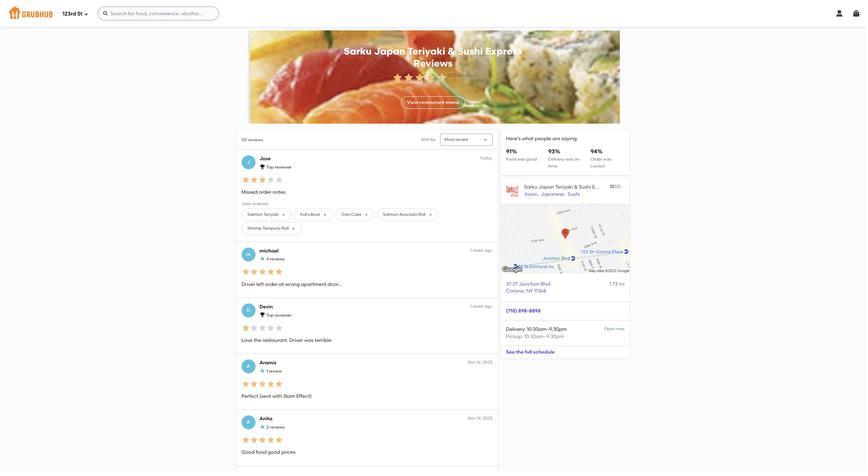 Task type: vqa. For each thing, say whether or not it's contained in the screenshot.
$4.49 corresponding to Arepa Lady Jackson Heights
no



Task type: locate. For each thing, give the bounding box(es) containing it.
1 horizontal spatial the
[[516, 350, 524, 355]]

& for sarku japan teriyaki & sushi express
[[574, 184, 578, 190]]

$$
[[610, 184, 614, 189]]

svg image
[[103, 11, 108, 16]]

salmon teriyaki
[[247, 212, 279, 217]]

1 vertical spatial 10:30am–9:30pm
[[524, 334, 564, 340]]

was for 91
[[517, 157, 525, 162]]

0 horizontal spatial good
[[268, 450, 280, 456]]

jose for jose
[[260, 156, 271, 162]]

0 vertical spatial 2023
[[483, 360, 492, 365]]

0 horizontal spatial teriyaki
[[264, 212, 279, 217]]

week for driver left order at wrong apartment door…
[[473, 248, 483, 253]]

perfect  (sent with slam effect)
[[242, 394, 312, 400]]

10:30am–9:30pm
[[527, 327, 567, 333], [524, 334, 564, 340]]

kid's
[[300, 212, 310, 217]]

0 vertical spatial express
[[485, 45, 522, 57]]

0 vertical spatial good
[[526, 157, 537, 162]]

1 week ago
[[470, 248, 492, 253], [470, 304, 492, 309]]

see
[[506, 350, 515, 355]]

1 vertical spatial good
[[268, 450, 280, 456]]

nov left '14,'
[[468, 417, 476, 421]]

plus icon image right tempura
[[292, 227, 296, 231]]

0 vertical spatial the
[[254, 338, 261, 344]]

1 vertical spatial 2023
[[483, 417, 492, 421]]

1 vertical spatial ago
[[484, 304, 492, 309]]

1 vertical spatial top
[[266, 313, 274, 318]]

reviewer for devin
[[275, 313, 292, 318]]

bowl
[[311, 212, 320, 217]]

what
[[522, 136, 534, 142]]

0 horizontal spatial roll
[[282, 226, 289, 231]]

teriyaki up reviews
[[408, 45, 445, 57]]

reviewer
[[275, 165, 292, 170], [275, 313, 292, 318]]

0 vertical spatial reviewer
[[275, 165, 292, 170]]

0 vertical spatial teriyaki
[[408, 45, 445, 57]]

0 vertical spatial roll
[[418, 212, 426, 217]]

1 week from the top
[[473, 248, 483, 253]]

a left anita
[[247, 420, 250, 426]]

2 ago from the top
[[484, 304, 492, 309]]

teriyaki inside sarku japan teriyaki & sushi express reviews
[[408, 45, 445, 57]]

1 vertical spatial reviews
[[270, 257, 285, 262]]

was for 94
[[604, 157, 612, 162]]

1 trophy icon image from the top
[[260, 164, 265, 170]]

& up sushi button
[[574, 184, 578, 190]]

11368
[[534, 288, 546, 294]]

2023
[[483, 360, 492, 365], [483, 417, 492, 421]]

by:
[[430, 137, 436, 142]]

main navigation navigation
[[0, 0, 866, 27]]

can
[[342, 212, 350, 217]]

0 vertical spatial a
[[247, 364, 250, 370]]

the for see
[[516, 350, 524, 355]]

2 vertical spatial teriyaki
[[264, 212, 279, 217]]

&
[[448, 45, 455, 57], [574, 184, 578, 190]]

top reviewer for devin
[[266, 313, 292, 318]]

101
[[242, 137, 247, 142]]

(718)
[[506, 308, 517, 314]]

anita
[[260, 417, 273, 422]]

was inside 94 order was correct
[[604, 157, 612, 162]]

ago for driver left order at wrong apartment door…
[[484, 248, 492, 253]]

0 vertical spatial sushi
[[458, 45, 483, 57]]

love
[[242, 338, 253, 344]]

plus icon image up shrimp tempura roll button
[[282, 213, 286, 217]]

was
[[517, 157, 525, 162], [565, 157, 573, 162], [604, 157, 612, 162], [304, 338, 314, 344]]

0 horizontal spatial express
[[485, 45, 522, 57]]

nov left 16,
[[468, 360, 476, 365]]

1 for love the restaurant. driver was terrible
[[470, 304, 472, 309]]

1 nov from the top
[[468, 360, 476, 365]]

top reviewer down devin
[[266, 313, 292, 318]]

salmon avocado roll
[[383, 212, 426, 217]]

& up reviews
[[448, 45, 455, 57]]

898-
[[518, 308, 529, 314]]

1 vertical spatial sarku
[[524, 184, 538, 190]]

svg image
[[836, 9, 844, 18], [852, 9, 861, 18], [84, 12, 88, 16]]

1 vertical spatial driver
[[289, 338, 303, 344]]

good
[[526, 157, 537, 162], [268, 450, 280, 456]]

2023 right 16,
[[483, 360, 492, 365]]

1 vertical spatial trophy icon image
[[260, 312, 265, 318]]

2 horizontal spatial svg image
[[852, 9, 861, 18]]

sushi up ratings
[[458, 45, 483, 57]]

roll for shrimp tempura roll
[[282, 226, 289, 231]]

(sent
[[260, 394, 271, 400]]

1 vertical spatial jose
[[242, 201, 251, 206]]

0 vertical spatial jose
[[260, 156, 271, 162]]

123rd st
[[63, 11, 83, 17]]

1 1 week ago from the top
[[470, 248, 492, 253]]

trophy icon image
[[260, 164, 265, 170], [260, 312, 265, 318]]

sushi up sushi button
[[579, 184, 591, 190]]

the right the love
[[254, 338, 261, 344]]

roll right avocado
[[418, 212, 426, 217]]

1 2023 from the top
[[483, 360, 492, 365]]

2 top reviewer from the top
[[266, 313, 292, 318]]

was right order
[[604, 157, 612, 162]]

reviewer for jose
[[275, 165, 292, 170]]

trophy icon image down devin
[[260, 312, 265, 318]]

plus icon image right the bowl
[[323, 213, 327, 217]]

10:30am–9:30pm down delivery: 10:30am–9:30pm
[[524, 334, 564, 340]]

reviews right 4 at the left of page
[[270, 257, 285, 262]]

food
[[256, 450, 267, 456]]

jose
[[260, 156, 271, 162], [242, 201, 251, 206]]

1 top reviewer from the top
[[266, 165, 292, 170]]

2 week from the top
[[473, 304, 483, 309]]

was inside 93 delivery was on time
[[565, 157, 573, 162]]

1 top from the top
[[266, 165, 274, 170]]

was left on
[[565, 157, 573, 162]]

driver left order at wrong apartment door…
[[242, 282, 342, 288]]

2023 right '14,'
[[483, 417, 492, 421]]

plus icon image
[[282, 213, 286, 217], [323, 213, 327, 217], [364, 213, 369, 217], [428, 213, 433, 217], [292, 227, 296, 231]]

0 vertical spatial top reviewer
[[266, 165, 292, 170]]

coke
[[351, 212, 362, 217]]

sushi
[[458, 45, 483, 57], [579, 184, 591, 190], [568, 192, 580, 198]]

plus icon image inside salmon avocado roll button
[[428, 213, 433, 217]]

plus icon image inside salmon teriyaki button
[[282, 213, 286, 217]]

0 horizontal spatial the
[[254, 338, 261, 344]]

driver right "restaurant."
[[289, 338, 303, 344]]

driver left left
[[242, 282, 255, 288]]

1 horizontal spatial good
[[526, 157, 537, 162]]

1 horizontal spatial roll
[[418, 212, 426, 217]]

& for sarku japan teriyaki & sushi express reviews
[[448, 45, 455, 57]]

jose for jose ordered:
[[242, 201, 251, 206]]

express
[[485, 45, 522, 57], [592, 184, 610, 190]]

2 trophy icon image from the top
[[260, 312, 265, 318]]

nov for good food good prices
[[468, 417, 476, 421]]

93 delivery was on time
[[548, 148, 579, 169]]

at
[[279, 282, 284, 288]]

1.73 mi
[[610, 281, 625, 287]]

salmon down the jose ordered:
[[247, 212, 263, 217]]

1 vertical spatial roll
[[282, 226, 289, 231]]

1 vertical spatial nov
[[468, 417, 476, 421]]

2 vertical spatial reviews
[[270, 425, 285, 430]]

teriyaki for sarku japan teriyaki & sushi express reviews
[[408, 45, 445, 57]]

plus icon image right coke
[[364, 213, 369, 217]]

1 reviewer from the top
[[275, 165, 292, 170]]

correct
[[591, 164, 605, 169]]

sushi down sarku japan teriyaki & sushi express
[[568, 192, 580, 198]]

jose down missed
[[242, 201, 251, 206]]

sarku
[[344, 45, 372, 57], [524, 184, 538, 190]]

1 vertical spatial top reviewer
[[266, 313, 292, 318]]

a for aramis
[[247, 364, 250, 370]]

plus icon image inside can coke button
[[364, 213, 369, 217]]

nov
[[468, 360, 476, 365], [468, 417, 476, 421]]

sarku japan teriyaki & sushi express logo image
[[506, 184, 521, 199]]

0 vertical spatial 10:30am–9:30pm
[[527, 327, 567, 333]]

express for sarku japan teriyaki & sushi express
[[592, 184, 610, 190]]

2 reviewer from the top
[[275, 313, 292, 318]]

japan
[[374, 45, 405, 57], [539, 184, 554, 190]]

plus icon image inside shrimp tempura roll button
[[292, 227, 296, 231]]

was right food
[[517, 157, 525, 162]]

good inside 91 food was good
[[526, 157, 537, 162]]

1 horizontal spatial svg image
[[836, 9, 844, 18]]

nov for perfect  (sent with slam effect)
[[468, 360, 476, 365]]

2023 for perfect  (sent with slam effect)
[[483, 360, 492, 365]]

prices
[[281, 450, 296, 456]]

1 vertical spatial week
[[473, 304, 483, 309]]

shrimp
[[247, 226, 262, 231]]

0 vertical spatial driver
[[242, 282, 255, 288]]

nov 16, 2023
[[468, 360, 492, 365]]

was left terrible
[[304, 338, 314, 344]]

1 vertical spatial &
[[574, 184, 578, 190]]

roll right tempura
[[282, 226, 289, 231]]

2 2023 from the top
[[483, 417, 492, 421]]

1 horizontal spatial express
[[592, 184, 610, 190]]

salmon left avocado
[[383, 212, 398, 217]]

1 horizontal spatial &
[[574, 184, 578, 190]]

0 vertical spatial top
[[266, 165, 274, 170]]

week
[[473, 248, 483, 253], [473, 304, 483, 309]]

schedule
[[533, 350, 555, 355]]

plus icon image right avocado
[[428, 213, 433, 217]]

salmon inside salmon teriyaki button
[[247, 212, 263, 217]]

restaurant
[[420, 99, 445, 105]]

here's
[[506, 136, 521, 142]]

1 vertical spatial teriyaki
[[555, 184, 573, 190]]

roll
[[418, 212, 426, 217], [282, 226, 289, 231]]

star icon image
[[392, 72, 403, 83], [403, 72, 414, 83], [414, 72, 425, 83], [425, 72, 436, 83], [436, 72, 447, 83], [436, 72, 447, 83], [242, 176, 250, 184], [250, 176, 258, 184], [258, 176, 266, 184], [266, 176, 275, 184], [275, 176, 283, 184], [260, 256, 265, 262], [242, 268, 250, 276], [250, 268, 258, 276], [258, 268, 266, 276], [266, 268, 275, 276], [275, 268, 283, 276], [242, 324, 250, 333], [250, 324, 258, 333], [258, 324, 266, 333], [266, 324, 275, 333], [275, 324, 283, 333], [260, 368, 265, 374], [242, 380, 250, 389], [250, 380, 258, 389], [258, 380, 266, 389], [266, 380, 275, 389], [275, 380, 283, 389], [260, 425, 265, 430], [242, 436, 250, 445], [250, 436, 258, 445], [258, 436, 266, 445], [266, 436, 275, 445], [275, 436, 283, 445]]

2 1 week ago from the top
[[470, 304, 492, 309]]

devin
[[260, 304, 273, 310]]

top reviewer up the notes. on the top of the page
[[266, 165, 292, 170]]

was inside 91 food was good
[[517, 157, 525, 162]]

1 vertical spatial sushi
[[579, 184, 591, 190]]

0 vertical spatial japan
[[374, 45, 405, 57]]

teriyaki up sushi button
[[555, 184, 573, 190]]

view
[[407, 99, 419, 105]]

2 salmon from the left
[[383, 212, 398, 217]]

0 vertical spatial 1
[[470, 248, 472, 253]]

2 top from the top
[[266, 313, 274, 318]]

order
[[259, 190, 271, 195], [265, 282, 278, 288]]

menu
[[446, 99, 459, 105]]

1 horizontal spatial jose
[[260, 156, 271, 162]]

japan inside sarku japan teriyaki & sushi express reviews
[[374, 45, 405, 57]]

1 a from the top
[[247, 364, 250, 370]]

1 vertical spatial the
[[516, 350, 524, 355]]

0 vertical spatial nov
[[468, 360, 476, 365]]

0 horizontal spatial svg image
[[84, 12, 88, 16]]

avocado
[[399, 212, 417, 217]]

kid's bowl
[[300, 212, 320, 217]]

1 horizontal spatial salmon
[[383, 212, 398, 217]]

delivery: 10:30am–9:30pm
[[506, 327, 567, 333]]

plus icon image for salmon teriyaki
[[282, 213, 286, 217]]

express inside sarku japan teriyaki & sushi express reviews
[[485, 45, 522, 57]]

salmon inside salmon avocado roll button
[[383, 212, 398, 217]]

plus icon image for shrimp tempura roll
[[292, 227, 296, 231]]

time
[[548, 164, 558, 169]]

1 horizontal spatial sarku
[[524, 184, 538, 190]]

teriyaki up tempura
[[264, 212, 279, 217]]

37-
[[506, 281, 513, 287]]

left
[[256, 282, 264, 288]]

missed order notes.
[[242, 190, 287, 195]]

10:30am–9:30pm up the pickup: 10:30am–9:30pm
[[527, 327, 567, 333]]

plus icon image for can coke
[[364, 213, 369, 217]]

0 vertical spatial sarku
[[344, 45, 372, 57]]

was for 93
[[565, 157, 573, 162]]

the left full on the right bottom
[[516, 350, 524, 355]]

trophy icon image for devin
[[260, 312, 265, 318]]

food
[[506, 157, 516, 162]]

0 horizontal spatial driver
[[242, 282, 255, 288]]

sort by:
[[421, 137, 436, 142]]

japanese, button
[[541, 191, 566, 199]]

pickup:
[[506, 334, 523, 340]]

0 vertical spatial &
[[448, 45, 455, 57]]

0 horizontal spatial jose
[[242, 201, 251, 206]]

0 horizontal spatial &
[[448, 45, 455, 57]]

2 horizontal spatial teriyaki
[[555, 184, 573, 190]]

aramis
[[260, 360, 276, 366]]

1 vertical spatial 1
[[470, 304, 472, 309]]

0 vertical spatial 1 week ago
[[470, 248, 492, 253]]

a left aramis
[[247, 364, 250, 370]]

top reviewer for jose
[[266, 165, 292, 170]]

1 vertical spatial a
[[247, 420, 250, 426]]

1 vertical spatial reviewer
[[275, 313, 292, 318]]

reviewer up the notes. on the top of the page
[[275, 165, 292, 170]]

& inside sarku japan teriyaki & sushi express reviews
[[448, 45, 455, 57]]

1 horizontal spatial teriyaki
[[408, 45, 445, 57]]

0 horizontal spatial sarku
[[344, 45, 372, 57]]

reviews
[[413, 57, 453, 69]]

top down devin
[[266, 313, 274, 318]]

top right j
[[266, 165, 274, 170]]

trophy icon image right j
[[260, 164, 265, 170]]

1 vertical spatial japan
[[539, 184, 554, 190]]

the for love
[[254, 338, 261, 344]]

jose right j
[[260, 156, 271, 162]]

reviews right 101
[[248, 137, 263, 142]]

order up 'ordered:'
[[259, 190, 271, 195]]

0 horizontal spatial japan
[[374, 45, 405, 57]]

0 horizontal spatial salmon
[[247, 212, 263, 217]]

can coke button
[[336, 209, 374, 221]]

2 nov from the top
[[468, 417, 476, 421]]

1 horizontal spatial driver
[[289, 338, 303, 344]]

1 vertical spatial 1 week ago
[[470, 304, 492, 309]]

reviews
[[248, 137, 263, 142], [270, 257, 285, 262], [270, 425, 285, 430]]

teriyaki for sarku japan teriyaki & sushi express
[[555, 184, 573, 190]]

sarku inside sarku japan teriyaki & sushi express reviews
[[344, 45, 372, 57]]

reviews right the 2
[[270, 425, 285, 430]]

order left at
[[265, 282, 278, 288]]

plus icon image inside the kid's bowl button
[[323, 213, 327, 217]]

see the full schedule
[[506, 350, 555, 355]]

0 vertical spatial trophy icon image
[[260, 164, 265, 170]]

1 vertical spatial express
[[592, 184, 610, 190]]

m
[[246, 252, 251, 258]]

1
[[470, 248, 472, 253], [470, 304, 472, 309], [266, 369, 268, 374]]

0 vertical spatial ago
[[484, 248, 492, 253]]

the inside button
[[516, 350, 524, 355]]

2
[[266, 425, 269, 430]]

0 vertical spatial reviews
[[248, 137, 263, 142]]

1 ago from the top
[[484, 248, 492, 253]]

1 horizontal spatial japan
[[539, 184, 554, 190]]

0 vertical spatial week
[[473, 248, 483, 253]]

top
[[266, 165, 274, 170], [266, 313, 274, 318]]

1 salmon from the left
[[247, 212, 263, 217]]

sushi inside sarku japan teriyaki & sushi express reviews
[[458, 45, 483, 57]]

reviewer up love the restaurant. driver was terrible
[[275, 313, 292, 318]]

2 a from the top
[[247, 420, 250, 426]]

can coke
[[342, 212, 362, 217]]



Task type: describe. For each thing, give the bounding box(es) containing it.
0 vertical spatial order
[[259, 190, 271, 195]]

10:30am–9:30pm for pickup: 10:30am–9:30pm
[[524, 334, 564, 340]]

salmon for salmon avocado roll
[[383, 212, 398, 217]]

japan for sarku japan teriyaki & sushi express reviews
[[374, 45, 405, 57]]

sarku japan teriyaki & sushi express
[[524, 184, 610, 190]]

teriyaki inside button
[[264, 212, 279, 217]]

shrimp tempura roll
[[247, 226, 289, 231]]

14,
[[477, 417, 482, 421]]

st
[[77, 11, 83, 17]]

2 vertical spatial sushi
[[568, 192, 580, 198]]

101 reviews
[[242, 137, 263, 142]]

Search for food, convenience, alcohol... search field
[[98, 7, 219, 20]]

ordered:
[[252, 201, 269, 206]]

reviews for michael
[[270, 257, 285, 262]]

asian, japanese, sushi
[[525, 192, 580, 198]]

with
[[272, 394, 282, 400]]

review
[[269, 369, 282, 374]]

2 vertical spatial 1
[[266, 369, 268, 374]]

2 reviews
[[266, 425, 285, 430]]

1 week ago for driver left order at wrong apartment door…
[[470, 248, 492, 253]]

94
[[591, 148, 597, 155]]

sushi button
[[568, 191, 580, 199]]

people
[[535, 136, 551, 142]]

,
[[524, 288, 525, 294]]

pickup: 10:30am–9:30pm
[[506, 334, 564, 340]]

8898
[[529, 308, 541, 314]]

shrimp tempura roll button
[[242, 223, 302, 235]]

ago for love the restaurant. driver was terrible
[[484, 304, 492, 309]]

a for anita
[[247, 420, 250, 426]]

2023 for good food good prices
[[483, 417, 492, 421]]

plus icon image for kid's bowl
[[323, 213, 327, 217]]

trophy icon image for jose
[[260, 164, 265, 170]]

asian, button
[[524, 191, 539, 199]]

now
[[616, 327, 625, 332]]

sarku for sarku japan teriyaki & sushi express reviews
[[344, 45, 372, 57]]

16,
[[477, 360, 482, 365]]

see the full schedule button
[[501, 346, 560, 359]]

sort
[[421, 137, 429, 142]]

1 review
[[266, 369, 282, 374]]

caret down icon image
[[483, 137, 488, 143]]

michael
[[260, 248, 279, 254]]

94 order was correct
[[591, 148, 612, 169]]

$$$$$
[[610, 184, 621, 189]]

ratings
[[458, 72, 474, 78]]

roll for salmon avocado roll
[[418, 212, 426, 217]]

j
[[247, 160, 250, 165]]

order
[[591, 157, 603, 162]]

Sort by: field
[[445, 137, 468, 143]]

door…
[[328, 282, 342, 288]]

4
[[266, 257, 269, 262]]

top for jose
[[266, 165, 274, 170]]

blvd
[[541, 281, 551, 287]]

salmon avocado roll button
[[377, 209, 438, 221]]

1013 ratings
[[447, 72, 474, 78]]

japan for sarku japan teriyaki & sushi express
[[539, 184, 554, 190]]

corona
[[506, 288, 524, 294]]

(718) 898-8898 button
[[506, 308, 541, 315]]

salmon teriyaki button
[[242, 209, 292, 221]]

here's what people are saying:
[[506, 136, 578, 142]]

full
[[525, 350, 532, 355]]

asian,
[[525, 192, 539, 198]]

123rd
[[63, 11, 76, 17]]

recent
[[455, 137, 468, 142]]

delivery:
[[506, 327, 526, 333]]

1 week ago for love the restaurant. driver was terrible
[[470, 304, 492, 309]]

on
[[574, 157, 579, 162]]

junction
[[519, 281, 540, 287]]

kid's bowl button
[[294, 209, 333, 221]]

37-21 junction blvd corona , ny 11368
[[506, 281, 551, 294]]

91
[[506, 148, 512, 155]]

1013
[[447, 72, 457, 78]]

1 for driver left order at wrong apartment door…
[[470, 248, 472, 253]]

plus icon image for salmon avocado roll
[[428, 213, 433, 217]]

ny
[[526, 288, 533, 294]]

1 vertical spatial order
[[265, 282, 278, 288]]

terrible
[[315, 338, 332, 344]]

mi
[[619, 281, 625, 287]]

sushi for sarku japan teriyaki & sushi express
[[579, 184, 591, 190]]

sarku for sarku japan teriyaki & sushi express
[[524, 184, 538, 190]]

sushi for sarku japan teriyaki & sushi express reviews
[[458, 45, 483, 57]]

1.73
[[610, 281, 618, 287]]

top for devin
[[266, 313, 274, 318]]

notes.
[[273, 190, 287, 195]]

apartment
[[301, 282, 327, 288]]

reviews for anita
[[270, 425, 285, 430]]

week for love the restaurant. driver was terrible
[[473, 304, 483, 309]]

10:30am–9:30pm for delivery: 10:30am–9:30pm
[[527, 327, 567, 333]]

good
[[242, 450, 255, 456]]

today
[[480, 156, 492, 161]]

4 reviews
[[266, 257, 285, 262]]

sarku japan teriyaki & sushi express reviews
[[344, 45, 522, 69]]

nov 14, 2023
[[468, 417, 492, 421]]

21
[[513, 281, 518, 287]]

delivery
[[548, 157, 564, 162]]

love the restaurant. driver was terrible
[[242, 338, 332, 344]]

jose ordered:
[[242, 201, 269, 206]]

open now
[[604, 327, 625, 332]]

effect)
[[296, 394, 312, 400]]

wrong
[[285, 282, 300, 288]]

view restaurant menu button
[[401, 96, 465, 109]]

most recent
[[445, 137, 468, 142]]

91 food was good
[[506, 148, 537, 162]]

express for sarku japan teriyaki & sushi express reviews
[[485, 45, 522, 57]]

salmon for salmon teriyaki
[[247, 212, 263, 217]]



